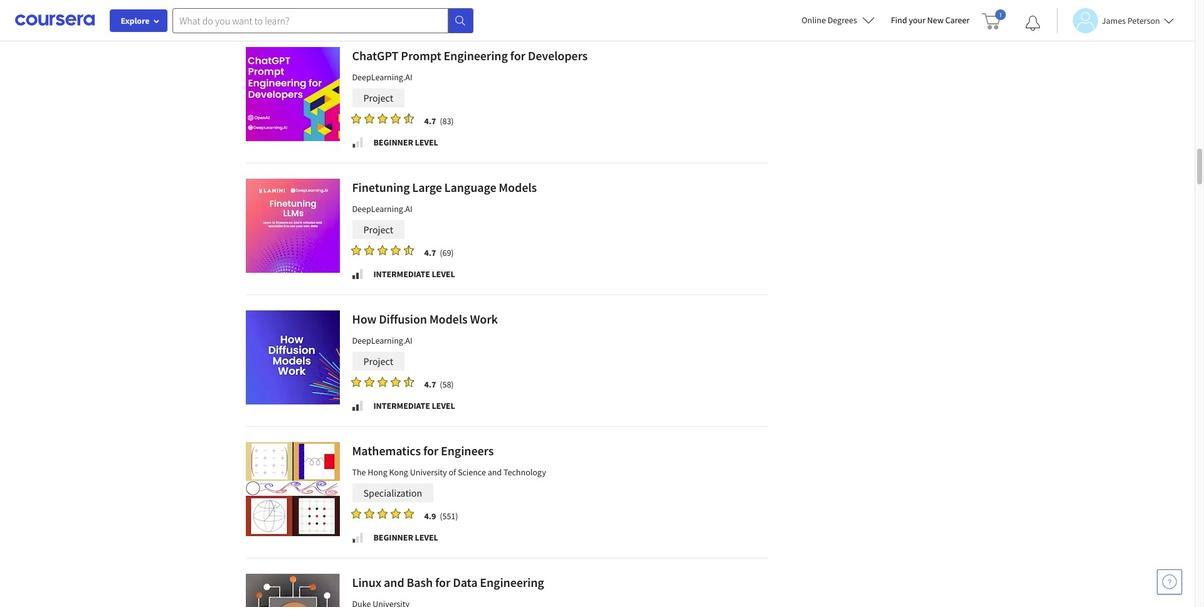Task type: describe. For each thing, give the bounding box(es) containing it.
1 vertical spatial and
[[384, 574, 404, 590]]

of
[[449, 467, 456, 478]]

how
[[352, 311, 376, 327]]

find your new career link
[[885, 13, 976, 28]]

show notifications image
[[1025, 16, 1040, 31]]

hong
[[368, 467, 387, 478]]

diffusion
[[379, 311, 427, 327]]

(58)
[[440, 379, 454, 390]]

explore
[[121, 15, 150, 26]]

career
[[945, 14, 969, 26]]

james peterson
[[1102, 15, 1160, 26]]

developers
[[528, 48, 588, 63]]

level for large
[[432, 268, 455, 280]]

large
[[412, 179, 442, 195]]

technology
[[504, 467, 546, 478]]

chatgpt
[[352, 48, 398, 63]]

deeplearning.ai for finetuning
[[352, 203, 412, 214]]

half filled star image for prompt
[[404, 113, 414, 124]]

help center image
[[1162, 574, 1177, 589]]

beginner for chatgpt
[[373, 137, 413, 148]]

linux and bash for data engineering link
[[246, 558, 768, 607]]

explore button
[[110, 9, 167, 32]]

deeplearning.ai for how
[[352, 335, 412, 346]]

(551)
[[440, 510, 458, 522]]

engineering inside "linux and bash for data engineering" link
[[480, 574, 544, 590]]

the hong kong university of science and technology
[[352, 467, 546, 478]]

finetuning
[[352, 179, 410, 195]]

degrees
[[828, 14, 857, 26]]

data
[[453, 574, 478, 590]]

science
[[458, 467, 486, 478]]

james peterson button
[[1057, 8, 1174, 33]]

prompt
[[401, 48, 441, 63]]

intermediate level for diffusion
[[373, 400, 455, 411]]

project for how
[[363, 355, 393, 367]]

how diffusion models work image
[[246, 310, 340, 404]]

chatgpt prompt engineering for developers
[[352, 48, 588, 63]]

analyzing and visualizing data in looker image
[[246, 0, 340, 9]]

engineers
[[441, 443, 494, 458]]

beginner for mathematics
[[373, 532, 413, 543]]

4.9
[[424, 510, 436, 522]]

for for bash
[[435, 574, 450, 590]]

4.7 for prompt
[[424, 115, 436, 127]]

specialization
[[363, 487, 422, 499]]

(69)
[[440, 247, 454, 258]]

linux and bash for data engineering
[[352, 574, 544, 590]]

james
[[1102, 15, 1126, 26]]

university
[[410, 467, 447, 478]]

4.7 for large
[[424, 247, 436, 258]]

how diffusion models work
[[352, 311, 498, 327]]

work
[[470, 311, 498, 327]]

0 horizontal spatial models
[[429, 311, 467, 327]]

find your new career
[[891, 14, 969, 26]]

4.7 (69)
[[424, 247, 454, 258]]

intermediate level for large
[[373, 268, 455, 280]]

1 beginner level image from the top
[[351, 4, 363, 17]]

peterson
[[1127, 15, 1160, 26]]

online degrees button
[[792, 6, 885, 34]]

mathematics
[[352, 443, 421, 458]]

project for chatgpt
[[363, 92, 393, 104]]

level for for
[[415, 532, 438, 543]]



Task type: locate. For each thing, give the bounding box(es) containing it.
beginner level up prompt
[[373, 5, 438, 16]]

0 vertical spatial deeplearning.ai
[[352, 71, 412, 83]]

2 intermediate level from the top
[[373, 400, 455, 411]]

intermediate for diffusion
[[373, 400, 430, 411]]

1 vertical spatial deeplearning.ai
[[352, 203, 412, 214]]

intermediate level down 4.7 (69)
[[373, 268, 455, 280]]

the
[[352, 467, 366, 478]]

your
[[909, 14, 925, 26]]

1 beginner level from the top
[[373, 5, 438, 16]]

4.7
[[424, 115, 436, 127], [424, 247, 436, 258], [424, 379, 436, 390]]

2 beginner from the top
[[373, 137, 413, 148]]

1 vertical spatial beginner level image
[[351, 136, 363, 149]]

1 vertical spatial engineering
[[480, 574, 544, 590]]

beginner level inside beginner level link
[[373, 5, 438, 16]]

1 vertical spatial intermediate
[[373, 400, 430, 411]]

for left developers on the left top
[[510, 48, 525, 63]]

linux and bash for data engineering image
[[246, 574, 340, 607]]

2 beginner level image from the top
[[351, 136, 363, 149]]

0 vertical spatial intermediate level
[[373, 268, 455, 280]]

0 vertical spatial intermediate
[[373, 268, 430, 280]]

1 vertical spatial for
[[423, 443, 438, 458]]

intermediate level image
[[351, 268, 363, 280], [351, 399, 363, 412]]

project down finetuning
[[363, 223, 393, 236]]

1 beginner from the top
[[373, 5, 413, 16]]

level down 4.7 (83)
[[415, 137, 438, 148]]

and right science
[[488, 467, 502, 478]]

intermediate level down 4.7 (58) at the left of the page
[[373, 400, 455, 411]]

beginner inside beginner level link
[[373, 5, 413, 16]]

0 vertical spatial beginner level image
[[351, 4, 363, 17]]

0 vertical spatial intermediate level image
[[351, 268, 363, 280]]

shopping cart: 1 item image
[[982, 9, 1006, 29]]

mathematics for engineers
[[352, 443, 494, 458]]

4.7 (83)
[[424, 115, 454, 127]]

engineering
[[444, 48, 508, 63], [480, 574, 544, 590]]

beginner level for mathematics
[[373, 532, 438, 543]]

1 vertical spatial beginner level
[[373, 137, 438, 148]]

1 vertical spatial beginner
[[373, 137, 413, 148]]

mathematics for engineers image
[[246, 442, 340, 536]]

deeplearning.ai down how
[[352, 335, 412, 346]]

half filled star image left 4.7 (83)
[[404, 113, 414, 124]]

1 project from the top
[[363, 92, 393, 104]]

intermediate level image for how diffusion models work
[[351, 399, 363, 412]]

intermediate level
[[373, 268, 455, 280], [373, 400, 455, 411]]

4.7 left (58)
[[424, 379, 436, 390]]

2 intermediate level image from the top
[[351, 399, 363, 412]]

0 vertical spatial for
[[510, 48, 525, 63]]

4.7 left (69) on the top of page
[[424, 247, 436, 258]]

None search field
[[172, 8, 473, 33]]

0 vertical spatial engineering
[[444, 48, 508, 63]]

level down (58)
[[432, 400, 455, 411]]

half filled star image for diffusion
[[404, 376, 414, 388]]

online
[[802, 14, 826, 26]]

2 vertical spatial deeplearning.ai
[[352, 335, 412, 346]]

3 deeplearning.ai from the top
[[352, 335, 412, 346]]

intermediate down 4.7 (58) at the left of the page
[[373, 400, 430, 411]]

0 vertical spatial 4.7
[[424, 115, 436, 127]]

1 vertical spatial 4.7
[[424, 247, 436, 258]]

deeplearning.ai for chatgpt
[[352, 71, 412, 83]]

intermediate
[[373, 268, 430, 280], [373, 400, 430, 411]]

0 vertical spatial project
[[363, 92, 393, 104]]

level for prompt
[[415, 137, 438, 148]]

4.9 (551)
[[424, 510, 458, 522]]

beginner level
[[373, 5, 438, 16], [373, 137, 438, 148], [373, 532, 438, 543]]

3 beginner level from the top
[[373, 532, 438, 543]]

project down chatgpt
[[363, 92, 393, 104]]

2 project from the top
[[363, 223, 393, 236]]

intermediate level image for finetuning large language models
[[351, 268, 363, 280]]

find
[[891, 14, 907, 26]]

3 4.7 from the top
[[424, 379, 436, 390]]

finetuning large language models image
[[246, 179, 340, 273]]

1 half filled star image from the top
[[404, 113, 414, 124]]

project down how
[[363, 355, 393, 367]]

2 beginner level from the top
[[373, 137, 438, 148]]

half filled star image left 4.7 (58) at the left of the page
[[404, 376, 414, 388]]

kong
[[389, 467, 408, 478]]

2 deeplearning.ai from the top
[[352, 203, 412, 214]]

finetuning large language models
[[352, 179, 537, 195]]

for
[[510, 48, 525, 63], [423, 443, 438, 458], [435, 574, 450, 590]]

4.7 for diffusion
[[424, 379, 436, 390]]

models right language
[[499, 179, 537, 195]]

2 vertical spatial for
[[435, 574, 450, 590]]

models left work
[[429, 311, 467, 327]]

project
[[363, 92, 393, 104], [363, 223, 393, 236], [363, 355, 393, 367]]

language
[[444, 179, 496, 195]]

models
[[499, 179, 537, 195], [429, 311, 467, 327]]

2 vertical spatial project
[[363, 355, 393, 367]]

and left bash
[[384, 574, 404, 590]]

coursera image
[[15, 10, 95, 30]]

2 4.7 from the top
[[424, 247, 436, 258]]

online degrees
[[802, 14, 857, 26]]

0 vertical spatial half filled star image
[[404, 113, 414, 124]]

2 vertical spatial beginner
[[373, 532, 413, 543]]

for for engineering
[[510, 48, 525, 63]]

beginner level for chatgpt
[[373, 137, 438, 148]]

1 vertical spatial intermediate level
[[373, 400, 455, 411]]

filled star image
[[351, 113, 361, 124], [351, 245, 361, 256], [351, 376, 361, 388], [364, 376, 374, 388], [351, 508, 361, 519], [364, 508, 374, 519], [377, 508, 387, 519]]

level
[[415, 5, 438, 16], [415, 137, 438, 148], [432, 268, 455, 280], [432, 400, 455, 411], [415, 532, 438, 543]]

1 intermediate level image from the top
[[351, 268, 363, 280]]

1 deeplearning.ai from the top
[[352, 71, 412, 83]]

and
[[488, 467, 502, 478], [384, 574, 404, 590]]

3 half filled star image from the top
[[404, 376, 414, 388]]

0 vertical spatial beginner
[[373, 5, 413, 16]]

half filled star image for large
[[404, 245, 414, 256]]

2 vertical spatial 4.7
[[424, 379, 436, 390]]

1 intermediate level from the top
[[373, 268, 455, 280]]

What do you want to learn? text field
[[172, 8, 448, 33]]

level for diffusion
[[432, 400, 455, 411]]

linux
[[352, 574, 381, 590]]

intermediate for large
[[373, 268, 430, 280]]

bash
[[407, 574, 433, 590]]

1 vertical spatial intermediate level image
[[351, 399, 363, 412]]

chatgpt prompt engineering for developers image
[[246, 47, 340, 141]]

deeplearning.ai
[[352, 71, 412, 83], [352, 203, 412, 214], [352, 335, 412, 346]]

intermediate level image up mathematics
[[351, 399, 363, 412]]

2 vertical spatial beginner level
[[373, 532, 438, 543]]

intermediate down 4.7 (69)
[[373, 268, 430, 280]]

beginner level image up chatgpt
[[351, 4, 363, 17]]

(83)
[[440, 115, 454, 127]]

0 vertical spatial models
[[499, 179, 537, 195]]

1 vertical spatial project
[[363, 223, 393, 236]]

1 horizontal spatial models
[[499, 179, 537, 195]]

1 intermediate from the top
[[373, 268, 430, 280]]

level up prompt
[[415, 5, 438, 16]]

1 vertical spatial models
[[429, 311, 467, 327]]

beginner level down the 4.9
[[373, 532, 438, 543]]

0 vertical spatial beginner level
[[373, 5, 438, 16]]

intermediate level image up how
[[351, 268, 363, 280]]

1 vertical spatial half filled star image
[[404, 245, 414, 256]]

beginner level link
[[246, 0, 768, 31]]

half filled star image left 4.7 (69)
[[404, 245, 414, 256]]

beginner
[[373, 5, 413, 16], [373, 137, 413, 148], [373, 532, 413, 543]]

0 horizontal spatial and
[[384, 574, 404, 590]]

4.7 (58)
[[424, 379, 454, 390]]

beginner level down 4.7 (83)
[[373, 137, 438, 148]]

2 half filled star image from the top
[[404, 245, 414, 256]]

new
[[927, 14, 944, 26]]

0 vertical spatial and
[[488, 467, 502, 478]]

filled star image
[[364, 113, 374, 124], [377, 113, 387, 124], [390, 113, 400, 124], [364, 245, 374, 256], [377, 245, 387, 256], [390, 245, 400, 256], [377, 376, 387, 388], [390, 376, 400, 388], [390, 508, 400, 519], [404, 508, 414, 519]]

4.7 left '(83)'
[[424, 115, 436, 127]]

1 4.7 from the top
[[424, 115, 436, 127]]

2 vertical spatial half filled star image
[[404, 376, 414, 388]]

engineering right data
[[480, 574, 544, 590]]

beginner level image up finetuning
[[351, 136, 363, 149]]

beginner up finetuning
[[373, 137, 413, 148]]

3 beginner from the top
[[373, 532, 413, 543]]

beginner up chatgpt
[[373, 5, 413, 16]]

1 horizontal spatial and
[[488, 467, 502, 478]]

beginner level image
[[351, 531, 363, 544]]

project for finetuning
[[363, 223, 393, 236]]

half filled star image
[[404, 113, 414, 124], [404, 245, 414, 256], [404, 376, 414, 388]]

beginner level image
[[351, 4, 363, 17], [351, 136, 363, 149]]

level down (69) on the top of page
[[432, 268, 455, 280]]

2 intermediate from the top
[[373, 400, 430, 411]]

level down the 4.9
[[415, 532, 438, 543]]

for up university
[[423, 443, 438, 458]]

deeplearning.ai down chatgpt
[[352, 71, 412, 83]]

engineering down beginner level link
[[444, 48, 508, 63]]

beginner right beginner level image
[[373, 532, 413, 543]]

for left data
[[435, 574, 450, 590]]

3 project from the top
[[363, 355, 393, 367]]

deeplearning.ai down finetuning
[[352, 203, 412, 214]]



Task type: vqa. For each thing, say whether or not it's contained in the screenshot.
the University of Illinois at Urbana-Champaign 'IMAGE' on the left of page
no



